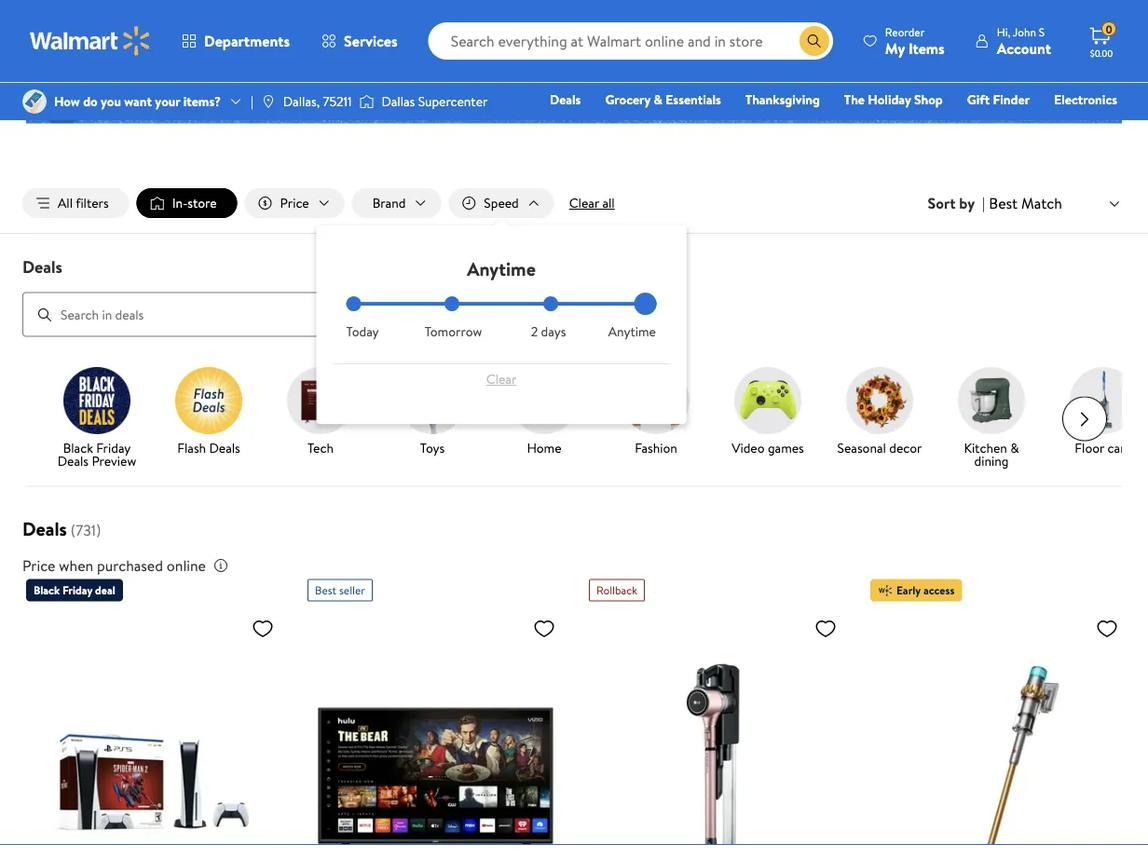 Task type: vqa. For each thing, say whether or not it's contained in the screenshot.
fashion
yes



Task type: locate. For each thing, give the bounding box(es) containing it.
 image for dallas, 75211
[[261, 94, 276, 109]]

0 vertical spatial home
[[777, 116, 811, 135]]

video games
[[732, 439, 804, 457]]

best left seller
[[315, 583, 337, 598]]

 image right 75211 at the top
[[359, 92, 374, 111]]

early
[[896, 583, 921, 598]]

0 horizontal spatial anytime
[[467, 255, 536, 282]]

0 vertical spatial black
[[63, 439, 93, 457]]

days
[[541, 323, 566, 341]]

&
[[654, 90, 663, 109], [1010, 439, 1019, 457]]

0 vertical spatial all
[[560, 52, 576, 75]]

1 horizontal spatial anytime
[[608, 323, 656, 341]]

0 vertical spatial clear
[[569, 194, 599, 212]]

 image
[[22, 89, 47, 114], [359, 92, 374, 111], [261, 94, 276, 109]]

deals inside black friday deals preview
[[58, 452, 89, 470]]

1 horizontal spatial fashion link
[[827, 116, 887, 136]]

anytime up how fast do you want your order? option group
[[467, 255, 536, 282]]

0 vertical spatial anytime
[[467, 255, 536, 282]]

lots to love for less low prices all season long.
[[449, 10, 699, 75]]

friday down when
[[62, 583, 92, 598]]

clear inside sort and filter section element
[[569, 194, 599, 212]]

deals left preview
[[58, 452, 89, 470]]

black friday deals preview link
[[48, 367, 145, 471]]

0 horizontal spatial fashion link
[[608, 367, 705, 458]]

1 vertical spatial fashion link
[[608, 367, 705, 458]]

home down thanksgiving link
[[777, 116, 811, 135]]

1 horizontal spatial best
[[989, 193, 1018, 213]]

0 horizontal spatial all
[[560, 52, 576, 75]]

0 horizontal spatial clear
[[486, 370, 517, 388]]

0 vertical spatial fashion link
[[827, 116, 887, 136]]

& right "dining"
[[1010, 439, 1019, 457]]

dallas, 75211
[[283, 92, 352, 110]]

1 horizontal spatial |
[[982, 193, 985, 213]]

playstation 5 disc console - marvel's spider-man 2 bundle image
[[26, 609, 281, 845]]

0 vertical spatial price
[[280, 194, 309, 212]]

0 horizontal spatial black
[[34, 583, 60, 598]]

services
[[344, 31, 398, 51]]

0 vertical spatial home link
[[768, 116, 819, 136]]

1 vertical spatial &
[[1010, 439, 1019, 457]]

None radio
[[543, 296, 558, 311]]

fashion down 'the'
[[835, 116, 879, 135]]

flash deals image
[[175, 367, 242, 434]]

| right by
[[982, 193, 985, 213]]

home
[[777, 116, 811, 135], [527, 439, 562, 457]]

add to favorites list, vizio 50" class v-series 4k uhd led smart tv v505-j09 image
[[533, 617, 555, 640]]

1 horizontal spatial home
[[777, 116, 811, 135]]

items
[[908, 38, 945, 58]]

deals
[[550, 90, 581, 109], [22, 255, 62, 278], [209, 439, 240, 457], [58, 452, 89, 470], [22, 515, 67, 542]]

when
[[59, 555, 93, 576]]

anytime down anytime option on the top of the page
[[608, 323, 656, 341]]

john
[[1013, 24, 1036, 40]]

price left when
[[22, 555, 55, 576]]

 image left how
[[22, 89, 47, 114]]

0 vertical spatial &
[[654, 90, 663, 109]]

vizio 50" class v-series 4k uhd led smart tv v505-j09 image
[[308, 609, 563, 845]]

black for black friday deal
[[34, 583, 60, 598]]

0 vertical spatial |
[[251, 92, 253, 110]]

deals left (731)
[[22, 515, 67, 542]]

1 horizontal spatial friday
[[96, 439, 131, 457]]

0 horizontal spatial friday
[[62, 583, 92, 598]]

account
[[997, 38, 1051, 58]]

clear down how fast do you want your order? option group
[[486, 370, 517, 388]]

the holiday shop
[[844, 90, 943, 109]]

& right grocery
[[654, 90, 663, 109]]

0 horizontal spatial  image
[[22, 89, 47, 114]]

None range field
[[346, 302, 657, 306]]

 image left dallas,
[[261, 94, 276, 109]]

1 vertical spatial price
[[22, 555, 55, 576]]

friday inside black friday deals preview
[[96, 439, 131, 457]]

grocery
[[605, 90, 651, 109]]

Deals search field
[[0, 255, 1148, 337]]

0 horizontal spatial &
[[654, 90, 663, 109]]

$0.00
[[1090, 47, 1113, 59]]

grocery & essentials
[[605, 90, 721, 109]]

video games link
[[719, 367, 816, 458]]

price when purchased online
[[22, 555, 206, 576]]

 image for how do you want your items?
[[22, 89, 47, 114]]

1 vertical spatial anytime
[[608, 323, 656, 341]]

0 vertical spatial shop
[[914, 90, 943, 109]]

all inside clear all button
[[602, 194, 615, 212]]

1 horizontal spatial fashion
[[835, 116, 879, 135]]

0 horizontal spatial best
[[315, 583, 337, 598]]

store
[[187, 194, 217, 212]]

hi,
[[997, 24, 1010, 40]]

shop
[[914, 90, 943, 109], [724, 116, 753, 135]]

deals link
[[541, 89, 589, 109]]

lots
[[449, 10, 504, 52]]

shop right toy
[[724, 116, 753, 135]]

prices
[[513, 52, 556, 75]]

kitchen and dining image
[[958, 367, 1025, 434]]

toys
[[420, 439, 445, 457]]

best for best seller
[[315, 583, 337, 598]]

flash deals
[[177, 439, 240, 457]]

1 vertical spatial clear
[[486, 370, 517, 388]]

best for best match
[[989, 193, 1018, 213]]

brand
[[372, 194, 406, 212]]

walmart image
[[30, 26, 151, 56]]

the
[[844, 90, 865, 109]]

gift
[[967, 90, 990, 109]]

1 horizontal spatial all
[[602, 194, 615, 212]]

Search search field
[[428, 22, 833, 60]]

Search in deals search field
[[22, 292, 585, 337]]

1 vertical spatial friday
[[62, 583, 92, 598]]

1 horizontal spatial shop
[[914, 90, 943, 109]]

care
[[1108, 439, 1132, 457]]

sort and filter section element
[[0, 173, 1148, 233]]

shop inside the holiday shop link
[[914, 90, 943, 109]]

floor care link
[[1055, 367, 1148, 458]]

season
[[580, 52, 629, 75]]

| left dallas,
[[251, 92, 253, 110]]

seasonal decor
[[837, 439, 922, 457]]

floor
[[1075, 439, 1104, 457]]

shop up registry
[[914, 90, 943, 109]]

anytime
[[467, 255, 536, 282], [608, 323, 656, 341]]

1 vertical spatial black
[[34, 583, 60, 598]]

next slide for chipmodulewithimages list image
[[1062, 397, 1107, 441]]

1 vertical spatial |
[[982, 193, 985, 213]]

essentials
[[666, 90, 721, 109]]

early access
[[896, 583, 955, 598]]

add to favorites list, lg cord zero a9 cordless stick vacuum - a912pm image
[[814, 617, 837, 640]]

price right store
[[280, 194, 309, 212]]

best right by
[[989, 193, 1018, 213]]

& inside kitchen & dining
[[1010, 439, 1019, 457]]

2 horizontal spatial  image
[[359, 92, 374, 111]]

1 horizontal spatial &
[[1010, 439, 1019, 457]]

1 horizontal spatial price
[[280, 194, 309, 212]]

deals up search icon
[[22, 255, 62, 278]]

0 vertical spatial friday
[[96, 439, 131, 457]]

fashion link
[[827, 116, 887, 136], [608, 367, 705, 458]]

home link
[[768, 116, 819, 136], [496, 367, 593, 458]]

your
[[155, 92, 180, 110]]

0 horizontal spatial price
[[22, 555, 55, 576]]

toy shop link
[[694, 116, 761, 136]]

home down home image
[[527, 439, 562, 457]]

kitchen & dining
[[964, 439, 1019, 470]]

for
[[606, 10, 645, 52]]

shop inside electronics toy shop
[[724, 116, 753, 135]]

Walmart Site-Wide search field
[[428, 22, 833, 60]]

1 vertical spatial best
[[315, 583, 337, 598]]

1 vertical spatial shop
[[724, 116, 753, 135]]

0 horizontal spatial home
[[527, 439, 562, 457]]

add to favorites list, playstation 5 disc console - marvel's spider-man 2 bundle image
[[252, 617, 274, 640]]

1 vertical spatial home link
[[496, 367, 593, 458]]

friday down black friday deals image
[[96, 439, 131, 457]]

0 vertical spatial best
[[989, 193, 1018, 213]]

home image
[[511, 367, 578, 434]]

Today radio
[[346, 296, 361, 311]]

1 horizontal spatial clear
[[569, 194, 599, 212]]

fashion down fashion "image"
[[635, 439, 677, 457]]

0 horizontal spatial shop
[[724, 116, 753, 135]]

home link down thanksgiving link
[[768, 116, 819, 136]]

 image for dallas supercenter
[[359, 92, 374, 111]]

price inside dropdown button
[[280, 194, 309, 212]]

1 horizontal spatial black
[[63, 439, 93, 457]]

|
[[251, 92, 253, 110], [982, 193, 985, 213]]

black inside black friday deals preview
[[63, 439, 93, 457]]

speed
[[484, 194, 519, 212]]

one
[[975, 116, 1003, 135]]

registry link
[[894, 116, 959, 136]]

anytime inside how fast do you want your order? option group
[[608, 323, 656, 341]]

75211
[[323, 92, 352, 110]]

0 vertical spatial fashion
[[835, 116, 879, 135]]

| inside sort and filter section element
[[982, 193, 985, 213]]

debit
[[1006, 116, 1038, 135]]

0 horizontal spatial fashion
[[635, 439, 677, 457]]

all filters
[[58, 194, 109, 212]]

one debit
[[975, 116, 1038, 135]]

gift finder
[[967, 90, 1030, 109]]

my
[[885, 38, 905, 58]]

fashion
[[835, 116, 879, 135], [635, 439, 677, 457]]

all filters button
[[22, 188, 129, 218]]

friday for deal
[[62, 583, 92, 598]]

1 vertical spatial fashion
[[635, 439, 677, 457]]

2
[[531, 323, 538, 341]]

s
[[1039, 24, 1045, 40]]

best match button
[[985, 191, 1126, 215]]

toys link
[[384, 367, 481, 458]]

black down black friday deals image
[[63, 439, 93, 457]]

black down when
[[34, 583, 60, 598]]

best inside popup button
[[989, 193, 1018, 213]]

registry
[[903, 116, 950, 135]]

home link down 2 days on the top left of the page
[[496, 367, 593, 458]]

clear right speed
[[569, 194, 599, 212]]

1 vertical spatial all
[[602, 194, 615, 212]]

1 horizontal spatial  image
[[261, 94, 276, 109]]

black
[[63, 439, 93, 457], [34, 583, 60, 598]]

legal information image
[[213, 558, 228, 573]]

dallas supercenter
[[382, 92, 488, 110]]



Task type: describe. For each thing, give the bounding box(es) containing it.
do
[[83, 92, 98, 110]]

shop for holiday
[[914, 90, 943, 109]]

sort by |
[[928, 193, 985, 213]]

clear all
[[569, 194, 615, 212]]

price for price when purchased online
[[22, 555, 55, 576]]

add to favorites list, dyson v15 detect absolute vacuum | iron/gold | new image
[[1096, 617, 1118, 640]]

black friday deal
[[34, 583, 115, 598]]

how fast do you want your order? option group
[[346, 296, 657, 341]]

floorcare image
[[1070, 367, 1137, 434]]

lg cord zero a9 cordless stick vacuum - a912pm image
[[589, 609, 844, 845]]

0
[[1106, 21, 1112, 37]]

seasonal decor link
[[831, 367, 928, 458]]

friday for deals
[[96, 439, 131, 457]]

dallas
[[382, 92, 415, 110]]

1 horizontal spatial home link
[[768, 116, 819, 136]]

rollback
[[596, 583, 637, 598]]

grocery & essentials link
[[597, 89, 730, 109]]

in-store
[[172, 194, 217, 212]]

thanksgiving
[[745, 90, 820, 109]]

decor
[[889, 439, 922, 457]]

by
[[959, 193, 975, 213]]

want
[[124, 92, 152, 110]]

clear for clear all
[[569, 194, 599, 212]]

electronics toy shop
[[702, 90, 1117, 135]]

deals right flash
[[209, 439, 240, 457]]

2 days
[[531, 323, 566, 341]]

tech image
[[287, 367, 354, 434]]

less
[[652, 10, 699, 52]]

black for black friday deals preview
[[63, 439, 93, 457]]

clear all button
[[562, 188, 622, 218]]

fashion image
[[623, 367, 690, 434]]

search icon image
[[807, 34, 822, 48]]

dallas,
[[283, 92, 320, 110]]

filters
[[76, 194, 109, 212]]

holiday
[[868, 90, 911, 109]]

dining
[[974, 452, 1009, 470]]

search image
[[37, 307, 52, 322]]

you
[[101, 92, 121, 110]]

services button
[[306, 19, 413, 63]]

Anytime radio
[[642, 296, 657, 311]]

to
[[511, 10, 539, 52]]

all
[[58, 194, 73, 212]]

seasonal
[[837, 439, 886, 457]]

0 horizontal spatial home link
[[496, 367, 593, 458]]

& for essentials
[[654, 90, 663, 109]]

sort
[[928, 193, 956, 213]]

tomorrow
[[425, 323, 482, 341]]

0 horizontal spatial |
[[251, 92, 253, 110]]

shop for toy
[[724, 116, 753, 135]]

gift finder link
[[959, 89, 1038, 109]]

all inside lots to love for less low prices all season long.
[[560, 52, 576, 75]]

lots to love for less. low prices all season long. image
[[26, 0, 1122, 136]]

best match
[[989, 193, 1062, 213]]

deals (731)
[[22, 515, 101, 542]]

seller
[[339, 583, 365, 598]]

toy
[[702, 116, 721, 135]]

reorder my items
[[885, 24, 945, 58]]

how do you want your items?
[[54, 92, 221, 110]]

purchased
[[97, 555, 163, 576]]

price for price
[[280, 194, 309, 212]]

dyson v15 detect absolute vacuum | iron/gold | new image
[[870, 609, 1126, 845]]

1 vertical spatial home
[[527, 439, 562, 457]]

video games image
[[734, 367, 801, 434]]

low
[[480, 52, 509, 75]]

clear button
[[346, 364, 657, 394]]

black friday deals image
[[63, 367, 130, 434]]

supercenter
[[418, 92, 488, 110]]

how
[[54, 92, 80, 110]]

clear for clear
[[486, 370, 517, 388]]

price button
[[245, 188, 344, 218]]

today
[[346, 323, 379, 341]]

long.
[[633, 52, 668, 75]]

electronics
[[1054, 90, 1117, 109]]

deal
[[95, 583, 115, 598]]

games
[[768, 439, 804, 457]]

flash deals link
[[160, 367, 257, 458]]

in-
[[172, 194, 188, 212]]

finder
[[993, 90, 1030, 109]]

tech
[[308, 439, 334, 457]]

in-store button
[[137, 188, 237, 218]]

& for dining
[[1010, 439, 1019, 457]]

departments
[[204, 31, 290, 51]]

walmart+ link
[[1053, 116, 1126, 136]]

Tomorrow radio
[[445, 296, 460, 311]]

thanksgiving link
[[737, 89, 828, 109]]

flash
[[177, 439, 206, 457]]

black friday deals preview
[[58, 439, 136, 470]]

walmart+
[[1062, 116, 1117, 135]]

kitchen
[[964, 439, 1007, 457]]

(731)
[[71, 520, 101, 540]]

deals inside search field
[[22, 255, 62, 278]]

reorder
[[885, 24, 925, 40]]

floor care
[[1075, 439, 1132, 457]]

deals down prices
[[550, 90, 581, 109]]

best seller
[[315, 583, 365, 598]]

one debit link
[[966, 116, 1046, 136]]

tech link
[[272, 367, 369, 458]]

seasonal decor image
[[846, 367, 913, 434]]

love
[[546, 10, 599, 52]]

toys image
[[399, 367, 466, 434]]

electronics link
[[1046, 89, 1126, 109]]

departments button
[[166, 19, 306, 63]]

brand button
[[352, 188, 441, 218]]

items?
[[183, 92, 221, 110]]



